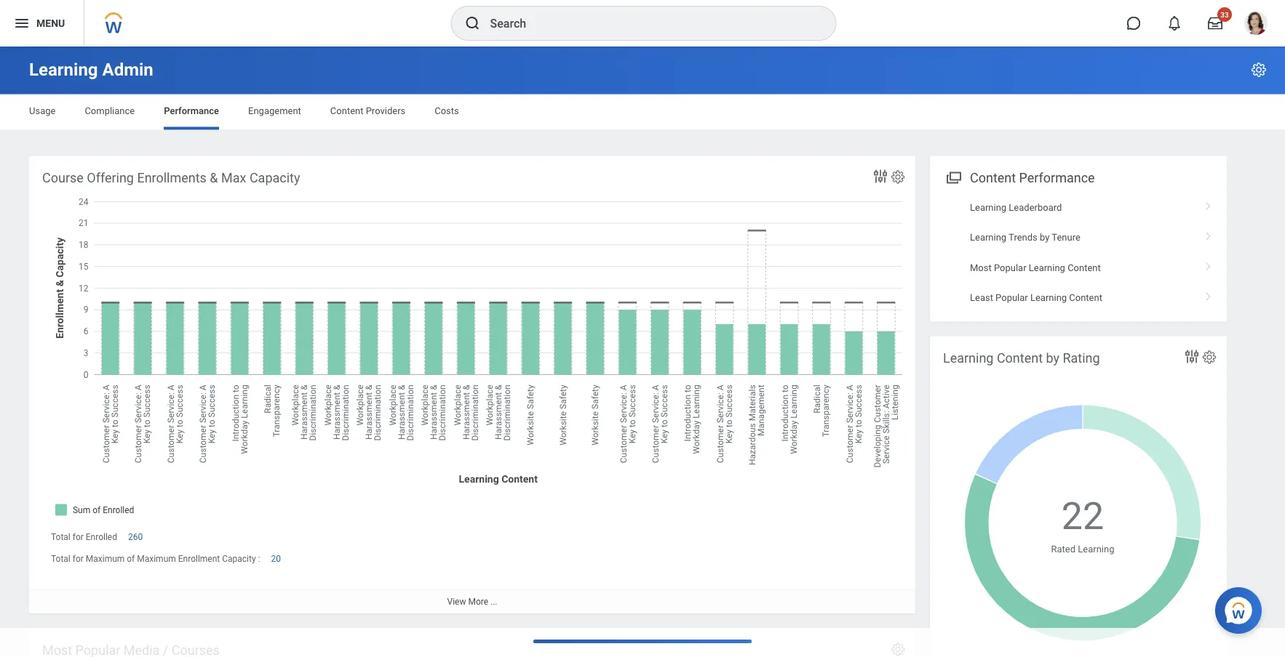 Task type: vqa. For each thing, say whether or not it's contained in the screenshot.
sixth CELL from left
no



Task type: locate. For each thing, give the bounding box(es) containing it.
by for tenure
[[1040, 232, 1050, 243]]

popular for most
[[994, 262, 1026, 273]]

by left tenure at the right top
[[1040, 232, 1050, 243]]

0 vertical spatial by
[[1040, 232, 1050, 243]]

configure this page image
[[1250, 61, 1268, 79]]

chevron right image for learning leaderboard
[[1199, 197, 1218, 211]]

tab list
[[15, 95, 1271, 130]]

1 horizontal spatial configure and view chart data image
[[1183, 348, 1201, 366]]

learning up 'most'
[[970, 232, 1006, 243]]

learning right rated
[[1078, 544, 1114, 555]]

1 for from the top
[[73, 532, 84, 543]]

0 vertical spatial total
[[51, 532, 70, 543]]

1 vertical spatial capacity
[[222, 554, 256, 565]]

capacity left :
[[222, 554, 256, 565]]

performance up learning leaderboard link
[[1019, 170, 1095, 186]]

menu banner
[[0, 0, 1285, 47]]

maximum right of at the left of the page
[[137, 554, 176, 565]]

learning inside 22 rated learning
[[1078, 544, 1114, 555]]

1 chevron right image from the top
[[1199, 197, 1218, 211]]

for down total for enrolled
[[73, 554, 84, 565]]

rated
[[1051, 544, 1076, 555]]

1 horizontal spatial performance
[[1019, 170, 1095, 186]]

least popular learning content link
[[930, 283, 1227, 313]]

learning content by rating element
[[930, 337, 1227, 658]]

learning
[[29, 59, 98, 80], [970, 202, 1006, 213], [970, 232, 1006, 243], [1029, 262, 1065, 273], [1030, 292, 1067, 303], [943, 351, 994, 366], [1078, 544, 1114, 555]]

maximum down enrolled
[[86, 554, 125, 565]]

list containing learning leaderboard
[[930, 193, 1227, 313]]

2 maximum from the left
[[137, 554, 176, 565]]

tab list inside 22 main content
[[15, 95, 1271, 130]]

learning leaderboard link
[[930, 193, 1227, 223]]

course
[[42, 170, 84, 186]]

1 vertical spatial configure and view chart data image
[[1183, 348, 1201, 366]]

22 button
[[1062, 492, 1106, 542]]

0 vertical spatial capacity
[[250, 170, 300, 186]]

1 horizontal spatial maximum
[[137, 554, 176, 565]]

list
[[930, 193, 1227, 313]]

total
[[51, 532, 70, 543], [51, 554, 70, 565]]

costs
[[435, 106, 459, 116]]

least popular learning content
[[970, 292, 1102, 303]]

1 vertical spatial total
[[51, 554, 70, 565]]

20 button
[[271, 554, 283, 565]]

1 vertical spatial by
[[1046, 351, 1060, 366]]

popular
[[994, 262, 1026, 273], [996, 292, 1028, 303]]

1 vertical spatial for
[[73, 554, 84, 565]]

0 vertical spatial configure and view chart data image
[[872, 168, 889, 185]]

capacity right max
[[250, 170, 300, 186]]

offering
[[87, 170, 134, 186]]

configure and view chart data image left the configure course offering enrollments & max capacity icon
[[872, 168, 889, 185]]

0 horizontal spatial maximum
[[86, 554, 125, 565]]

notifications large image
[[1167, 16, 1182, 31]]

performance up enrollments
[[164, 106, 219, 116]]

content
[[330, 106, 363, 116], [970, 170, 1016, 186], [1068, 262, 1101, 273], [1069, 292, 1102, 303], [997, 351, 1043, 366]]

learning down least
[[943, 351, 994, 366]]

260 button
[[128, 532, 145, 543]]

popular for least
[[996, 292, 1028, 303]]

enrollments
[[137, 170, 207, 186]]

2 for from the top
[[73, 554, 84, 565]]

0 horizontal spatial performance
[[164, 106, 219, 116]]

260
[[128, 532, 143, 543]]

Search Workday  search field
[[490, 7, 806, 39]]

of
[[127, 554, 135, 565]]

content left rating
[[997, 351, 1043, 366]]

popular inside "link"
[[994, 262, 1026, 273]]

2 chevron right image from the top
[[1199, 227, 1218, 242]]

for for maximum
[[73, 554, 84, 565]]

content down "learning trends by tenure" link
[[1068, 262, 1101, 273]]

menu group image
[[943, 167, 963, 187]]

compliance
[[85, 106, 135, 116]]

inbox large image
[[1208, 16, 1223, 31]]

maximum
[[86, 554, 125, 565], [137, 554, 176, 565]]

chevron right image inside least popular learning content link
[[1199, 287, 1218, 302]]

for left enrolled
[[73, 532, 84, 543]]

content providers
[[330, 106, 405, 116]]

more
[[468, 597, 488, 608]]

configure course offering enrollments & max capacity image
[[890, 169, 906, 185]]

1 total from the top
[[51, 532, 70, 543]]

most
[[970, 262, 992, 273]]

learning left "leaderboard"
[[970, 202, 1006, 213]]

least
[[970, 292, 993, 303]]

content left providers
[[330, 106, 363, 116]]

:
[[258, 554, 260, 565]]

learning content by rating
[[943, 351, 1100, 366]]

0 horizontal spatial configure and view chart data image
[[872, 168, 889, 185]]

chevron right image inside "learning trends by tenure" link
[[1199, 227, 1218, 242]]

enrolled
[[86, 532, 117, 543]]

configure and view chart data image left configure learning content by rating image
[[1183, 348, 1201, 366]]

configure and view chart data image
[[872, 168, 889, 185], [1183, 348, 1201, 366]]

0 vertical spatial for
[[73, 532, 84, 543]]

22 rated learning
[[1051, 495, 1114, 555]]

popular right 'most'
[[994, 262, 1026, 273]]

0 vertical spatial performance
[[164, 106, 219, 116]]

1 vertical spatial performance
[[1019, 170, 1095, 186]]

trends
[[1009, 232, 1038, 243]]

4 chevron right image from the top
[[1199, 287, 1218, 302]]

performance
[[164, 106, 219, 116], [1019, 170, 1095, 186]]

by
[[1040, 232, 1050, 243], [1046, 351, 1060, 366]]

learning inside "learning trends by tenure" link
[[970, 232, 1006, 243]]

chevron right image inside most popular learning content "link"
[[1199, 257, 1218, 272]]

learning up least popular learning content at the right top
[[1029, 262, 1065, 273]]

rating
[[1063, 351, 1100, 366]]

chevron right image inside learning leaderboard link
[[1199, 197, 1218, 211]]

33 button
[[1199, 7, 1232, 39]]

learning inside learning leaderboard link
[[970, 202, 1006, 213]]

chevron right image
[[1199, 197, 1218, 211], [1199, 227, 1218, 242], [1199, 257, 1218, 272], [1199, 287, 1218, 302]]

chevron right image for most popular learning content
[[1199, 257, 1218, 272]]

max
[[221, 170, 246, 186]]

popular right least
[[996, 292, 1028, 303]]

0 vertical spatial popular
[[994, 262, 1026, 273]]

total left enrolled
[[51, 532, 70, 543]]

most popular learning content
[[970, 262, 1101, 273]]

performance inside "tab list"
[[164, 106, 219, 116]]

2 total from the top
[[51, 554, 70, 565]]

list inside 22 main content
[[930, 193, 1227, 313]]

leaderboard
[[1009, 202, 1062, 213]]

learning down most popular learning content
[[1030, 292, 1067, 303]]

3 chevron right image from the top
[[1199, 257, 1218, 272]]

tab list containing usage
[[15, 95, 1271, 130]]

for
[[73, 532, 84, 543], [73, 554, 84, 565]]

capacity
[[250, 170, 300, 186], [222, 554, 256, 565]]

engagement
[[248, 106, 301, 116]]

total for total for enrolled
[[51, 532, 70, 543]]

by for rating
[[1046, 351, 1060, 366]]

learning leaderboard
[[970, 202, 1062, 213]]

course offering enrollments & max capacity
[[42, 170, 300, 186]]

by left rating
[[1046, 351, 1060, 366]]

total down total for enrolled
[[51, 554, 70, 565]]

configure and view chart data image inside learning content by rating element
[[1183, 348, 1201, 366]]

1 vertical spatial popular
[[996, 292, 1028, 303]]

...
[[490, 597, 497, 608]]



Task type: describe. For each thing, give the bounding box(es) containing it.
most popular learning content link
[[930, 253, 1227, 283]]

usage
[[29, 106, 56, 116]]

&
[[210, 170, 218, 186]]

content inside "link"
[[1068, 262, 1101, 273]]

view
[[447, 597, 466, 608]]

content inside "tab list"
[[330, 106, 363, 116]]

configure and view chart data image for course offering enrollments & max capacity
[[872, 168, 889, 185]]

total for maximum of maximum enrollment capacity :
[[51, 554, 260, 565]]

33
[[1221, 10, 1229, 19]]

menu
[[36, 17, 65, 29]]

search image
[[464, 15, 481, 32]]

enrollment
[[178, 554, 220, 565]]

total for enrolled
[[51, 532, 117, 543]]

learning inside least popular learning content link
[[1030, 292, 1067, 303]]

tenure
[[1052, 232, 1080, 243]]

22
[[1062, 495, 1104, 539]]

configure learning content by rating image
[[1201, 350, 1217, 366]]

22 main content
[[0, 47, 1285, 658]]

justify image
[[13, 15, 31, 32]]

learning admin
[[29, 59, 153, 80]]

total for total for maximum of maximum enrollment capacity :
[[51, 554, 70, 565]]

learning inside most popular learning content "link"
[[1029, 262, 1065, 273]]

chevron right image for least popular learning content
[[1199, 287, 1218, 302]]

1 maximum from the left
[[86, 554, 125, 565]]

view more ...
[[447, 597, 497, 608]]

profile logan mcneil image
[[1244, 12, 1268, 38]]

providers
[[366, 106, 405, 116]]

learning up the usage
[[29, 59, 98, 80]]

learning trends by tenure link
[[930, 223, 1227, 253]]

chevron right image for learning trends by tenure
[[1199, 227, 1218, 242]]

menu button
[[0, 0, 84, 47]]

admin
[[102, 59, 153, 80]]

20
[[271, 554, 281, 565]]

view more ... link
[[29, 590, 915, 614]]

content performance
[[970, 170, 1095, 186]]

configure and view chart data image for learning content by rating
[[1183, 348, 1201, 366]]

learning trends by tenure
[[970, 232, 1080, 243]]

content up learning leaderboard
[[970, 170, 1016, 186]]

content down most popular learning content "link"
[[1069, 292, 1102, 303]]

for for enrolled
[[73, 532, 84, 543]]

course offering enrollments & max capacity element
[[29, 156, 915, 614]]



